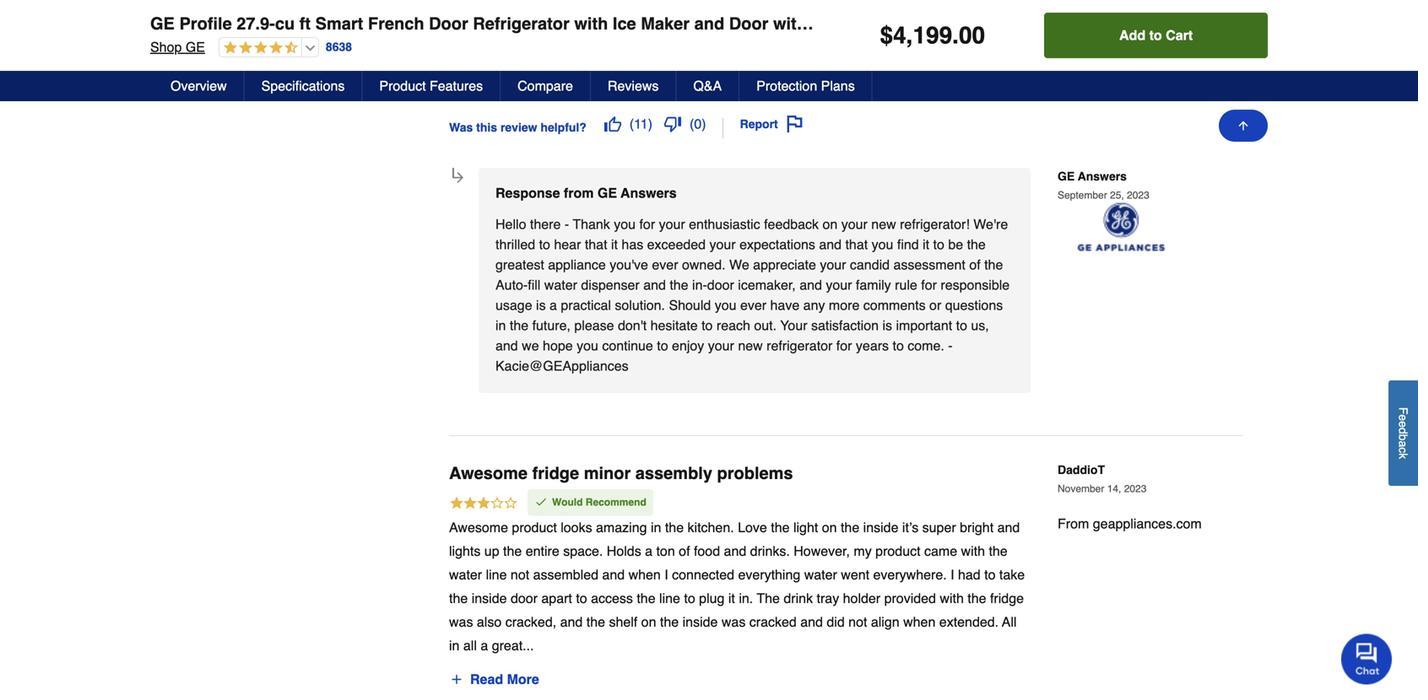 Task type: describe. For each thing, give the bounding box(es) containing it.
checkmark image
[[534, 495, 548, 509]]

daddiot
[[1058, 463, 1105, 477]]

expectations
[[739, 237, 815, 252]]

don't
[[618, 318, 647, 333]]

0 vertical spatial new
[[871, 216, 896, 232]]

geappliances.com
[[1093, 516, 1202, 532]]

solution.
[[615, 297, 665, 313]]

1 horizontal spatial when
[[903, 615, 936, 630]]

rule
[[895, 277, 917, 293]]

0
[[694, 116, 702, 132]]

enthusiastic
[[689, 216, 760, 232]]

extended.
[[939, 615, 999, 630]]

$ 4,199 . 00
[[880, 22, 985, 49]]

awesome for awesome fridge minor assembly problems
[[449, 464, 528, 483]]

hope
[[543, 338, 573, 354]]

my
[[854, 544, 872, 559]]

the left in-
[[670, 277, 688, 293]]

the right shelf
[[660, 615, 679, 630]]

minor
[[584, 464, 631, 483]]

1 horizontal spatial product
[[875, 544, 921, 559]]

2 horizontal spatial water
[[804, 567, 837, 583]]

( for 0
[[690, 116, 694, 132]]

you down "please"
[[577, 338, 598, 354]]

ge inside "ge answers september 25, 2023"
[[1058, 170, 1075, 183]]

( 11 )
[[629, 116, 652, 132]]

the
[[757, 591, 780, 606]]

reviews
[[608, 78, 659, 94]]

2 read more button from the top
[[449, 666, 540, 693]]

kacie@geappliances
[[495, 358, 629, 374]]

cu
[[275, 14, 295, 33]]

and right food
[[724, 544, 746, 559]]

space.
[[563, 544, 603, 559]]

questions
[[945, 297, 1003, 313]]

(fingerprint-
[[871, 14, 971, 33]]

q&a button
[[676, 71, 740, 101]]

add to cart
[[1119, 27, 1193, 43]]

the down usage
[[510, 318, 529, 333]]

you up has
[[614, 216, 636, 232]]

hear
[[554, 237, 581, 252]]

of inside awesome product looks amazing in the kitchen. love the light on the inside it's super bright and lights up the entire space. holds a ton of food and drinks.  however, my product came with the water line not assembled and when i connected everything water went everywhere. i had to take the inside door apart to access the line to plug it in. the drink tray holder provided with the fridge was also cracked, and the shelf on the inside was cracked and did not align when  extended.  all in all a great...
[[679, 544, 690, 559]]

the up ton
[[665, 520, 684, 536]]

in.
[[739, 591, 753, 606]]

candid
[[850, 257, 890, 272]]

and up any
[[800, 277, 822, 293]]

reviews button
[[591, 71, 676, 101]]

assembled
[[533, 567, 598, 583]]

plans
[[821, 78, 855, 94]]

thank
[[573, 216, 610, 232]]

0 horizontal spatial when
[[628, 567, 661, 583]]

2023 inside daddiot november 14, 2023
[[1124, 483, 1147, 495]]

more for first read more button from the bottom
[[507, 672, 539, 688]]

your up more
[[826, 277, 852, 293]]

and right maker
[[694, 14, 724, 33]]

assembly
[[635, 464, 712, 483]]

$
[[880, 22, 893, 49]]

on inside hello there - thank you for your enthusiastic feedback on your new refrigerator! we're thrilled to hear that it has exceeded your expectations and that you find it to be the greatest appliance you've ever owned. we appreciate your candid assessment of the auto-fill water dispenser and the in-door icemaker, and your family rule for responsible usage is a practical solution. should you ever have any more comments or questions in the future, please don't hesitate to reach out. your satisfaction is important to us, and we hope you continue to enjoy your new refrigerator for years to come. - kacie@geappliances
[[823, 216, 838, 232]]

ge profile 27.9-cu ft smart french door refrigerator with ice maker and door within door (fingerprint-resistant stainless steel) energy star
[[150, 14, 1296, 33]]

your up candid
[[841, 216, 868, 232]]

ge right from
[[598, 185, 617, 201]]

3 stars image
[[449, 495, 518, 514]]

find
[[897, 237, 919, 252]]

compare
[[518, 78, 573, 94]]

light
[[793, 520, 818, 536]]

1 vertical spatial on
[[822, 520, 837, 536]]

refrigerator
[[473, 14, 570, 33]]

0 horizontal spatial for
[[639, 216, 655, 232]]

dispenser
[[581, 277, 640, 293]]

f e e d b a c k button
[[1389, 381, 1418, 486]]

drinks.
[[750, 544, 790, 559]]

refrigerator
[[767, 338, 833, 354]]

thrilled
[[495, 237, 535, 252]]

ge answers september 25, 2023
[[1058, 170, 1149, 201]]

3 door from the left
[[827, 14, 866, 33]]

your
[[780, 318, 807, 333]]

kitchen.
[[688, 520, 734, 536]]

0 horizontal spatial it
[[611, 237, 618, 252]]

your down reach
[[708, 338, 734, 354]]

the left shelf
[[586, 615, 605, 630]]

apart
[[541, 591, 572, 606]]

more
[[829, 297, 860, 313]]

up
[[484, 544, 499, 559]]

1 horizontal spatial line
[[659, 591, 680, 606]]

1 door from the left
[[429, 14, 468, 33]]

and left did
[[800, 615, 823, 630]]

arrow right image
[[450, 170, 466, 186]]

resistant
[[971, 14, 1041, 33]]

fridge inside awesome product looks amazing in the kitchen. love the light on the inside it's super bright and lights up the entire space. holds a ton of food and drinks.  however, my product came with the water line not assembled and when i connected everything water went everywhere. i had to take the inside door apart to access the line to plug it in. the drink tray holder provided with the fridge was also cracked, and the shelf on the inside was cracked and did not align when  extended.  all in all a great...
[[990, 591, 1024, 606]]

to left us,
[[956, 318, 967, 333]]

the down the lights
[[449, 591, 468, 606]]

to inside button
[[1149, 27, 1162, 43]]

provided
[[884, 591, 936, 606]]

fill
[[528, 277, 541, 293]]

2 that from the left
[[845, 237, 868, 252]]

1 that from the left
[[585, 237, 607, 252]]

product features
[[379, 78, 483, 94]]

within
[[773, 14, 822, 33]]

to right apart
[[576, 591, 587, 606]]

0 vertical spatial ever
[[652, 257, 678, 272]]

report button
[[734, 110, 809, 138]]

holder
[[843, 591, 880, 606]]

problems
[[717, 464, 793, 483]]

ge up shop
[[150, 14, 175, 33]]

0 horizontal spatial is
[[536, 297, 546, 313]]

8638
[[326, 40, 352, 54]]

27.9-
[[237, 14, 275, 33]]

read more for plus image
[[470, 672, 539, 688]]

to right the 'years'
[[893, 338, 904, 354]]

from
[[564, 185, 594, 201]]

all
[[1002, 615, 1017, 630]]

0 horizontal spatial -
[[565, 216, 569, 232]]

have
[[770, 297, 800, 313]]

or
[[929, 297, 941, 313]]

we're
[[973, 216, 1008, 232]]

1 read more button from the top
[[449, 61, 540, 88]]

0 vertical spatial not
[[511, 567, 529, 583]]

cart
[[1166, 27, 1193, 43]]

appreciate
[[753, 257, 816, 272]]

plus image
[[450, 68, 463, 82]]

read more for plus icon
[[470, 67, 539, 83]]

2023 inside "ge answers september 25, 2023"
[[1127, 189, 1149, 201]]

lights
[[449, 544, 481, 559]]

was
[[449, 121, 473, 134]]

read for plus icon
[[470, 67, 503, 83]]

helpful?
[[541, 121, 587, 134]]

protection
[[756, 78, 817, 94]]

you up candid
[[872, 237, 893, 252]]

cracked
[[749, 615, 797, 630]]

1 vertical spatial is
[[882, 318, 892, 333]]

awesome fridge minor assembly problems
[[449, 464, 793, 483]]

shop
[[150, 39, 182, 55]]

and right the bright
[[997, 520, 1020, 536]]

add
[[1119, 27, 1146, 43]]

ge_appliances image
[[1058, 202, 1184, 252]]

the up my
[[841, 520, 859, 536]]

1 vertical spatial with
[[961, 544, 985, 559]]

ice
[[613, 14, 636, 33]]

continue
[[602, 338, 653, 354]]

enjoy
[[672, 338, 704, 354]]

) for ( 11 )
[[648, 116, 652, 132]]

door inside awesome product looks amazing in the kitchen. love the light on the inside it's super bright and lights up the entire space. holds a ton of food and drinks.  however, my product came with the water line not assembled and when i connected everything water went everywhere. i had to take the inside door apart to access the line to plug it in. the drink tray holder provided with the fridge was also cracked, and the shelf on the inside was cracked and did not align when  extended.  all in all a great...
[[511, 591, 538, 606]]

and up solution.
[[643, 277, 666, 293]]



Task type: vqa. For each thing, say whether or not it's contained in the screenshot.
Gray/Silver
no



Task type: locate. For each thing, give the bounding box(es) containing it.
out.
[[754, 318, 777, 333]]

e up b
[[1397, 421, 1410, 428]]

of inside hello there - thank you for your enthusiastic feedback on your new refrigerator! we're thrilled to hear that it has exceeded your expectations and that you find it to be the greatest appliance you've ever owned. we appreciate your candid assessment of the auto-fill water dispenser and the in-door icemaker, and your family rule for responsible usage is a practical solution. should you ever have any more comments or questions in the future, please don't hesitate to reach out. your satisfaction is important to us, and we hope you continue to enjoy your new refrigerator for years to come. - kacie@geappliances
[[969, 257, 981, 272]]

a right all
[[481, 638, 488, 654]]

0 vertical spatial door
[[707, 277, 734, 293]]

ge up september
[[1058, 170, 1075, 183]]

0 horizontal spatial fridge
[[532, 464, 579, 483]]

1 vertical spatial in
[[651, 520, 661, 536]]

thumb up image
[[604, 115, 621, 132]]

to left plug
[[684, 591, 695, 606]]

awesome down 3 stars image
[[449, 520, 508, 536]]

super
[[922, 520, 956, 536]]

love
[[738, 520, 767, 536]]

when
[[628, 567, 661, 583], [903, 615, 936, 630]]

reach
[[717, 318, 750, 333]]

0 horizontal spatial door
[[511, 591, 538, 606]]

2 vertical spatial with
[[940, 591, 964, 606]]

inside left it's
[[863, 520, 899, 536]]

awesome inside awesome product looks amazing in the kitchen. love the light on the inside it's super bright and lights up the entire space. holds a ton of food and drinks.  however, my product came with the water line not assembled and when i connected everything water went everywhere. i had to take the inside door apart to access the line to plug it in. the drink tray holder provided with the fridge was also cracked, and the shelf on the inside was cracked and did not align when  extended.  all in all a great...
[[449, 520, 508, 536]]

1 vertical spatial product
[[875, 544, 921, 559]]

in up ton
[[651, 520, 661, 536]]

years
[[856, 338, 889, 354]]

answers
[[1078, 170, 1127, 183], [621, 185, 677, 201]]

0 horizontal spatial ever
[[652, 257, 678, 272]]

) right thumb down icon
[[702, 116, 706, 132]]

1 horizontal spatial inside
[[683, 615, 718, 630]]

in
[[495, 318, 506, 333], [651, 520, 661, 536], [449, 638, 460, 654]]

icemaker,
[[738, 277, 796, 293]]

french
[[368, 14, 424, 33]]

a
[[550, 297, 557, 313], [1397, 441, 1410, 447], [645, 544, 652, 559], [481, 638, 488, 654]]

went
[[841, 567, 869, 583]]

0 vertical spatial is
[[536, 297, 546, 313]]

2 vertical spatial for
[[836, 338, 852, 354]]

door
[[429, 14, 468, 33], [729, 14, 768, 33], [827, 14, 866, 33]]

with up the extended.
[[940, 591, 964, 606]]

chat invite button image
[[1341, 633, 1393, 685]]

great...
[[492, 638, 534, 654]]

1 horizontal spatial door
[[729, 14, 768, 33]]

looks
[[561, 520, 592, 536]]

that up candid
[[845, 237, 868, 252]]

this
[[476, 121, 497, 134]]

d
[[1397, 428, 1410, 434]]

1 more from the top
[[507, 67, 539, 83]]

0 vertical spatial fridge
[[532, 464, 579, 483]]

your left candid
[[820, 257, 846, 272]]

ge down profile
[[186, 39, 205, 55]]

of up the responsible
[[969, 257, 981, 272]]

satisfaction
[[811, 318, 879, 333]]

comments
[[863, 297, 926, 313]]

it inside awesome product looks amazing in the kitchen. love the light on the inside it's super bright and lights up the entire space. holds a ton of food and drinks.  however, my product came with the water line not assembled and when i connected everything water went everywhere. i had to take the inside door apart to access the line to plug it in. the drink tray holder provided with the fridge was also cracked, and the shelf on the inside was cracked and did not align when  extended.  all in all a great...
[[728, 591, 735, 606]]

1 vertical spatial awesome
[[449, 520, 508, 536]]

0 vertical spatial awesome
[[449, 464, 528, 483]]

tray
[[817, 591, 839, 606]]

( for 11
[[629, 116, 634, 132]]

0 vertical spatial on
[[823, 216, 838, 232]]

1 vertical spatial not
[[848, 615, 867, 630]]

0 horizontal spatial inside
[[472, 591, 507, 606]]

a up the k
[[1397, 441, 1410, 447]]

has
[[622, 237, 643, 252]]

fridge
[[532, 464, 579, 483], [990, 591, 1024, 606]]

0 horizontal spatial line
[[486, 567, 507, 583]]

0 vertical spatial -
[[565, 216, 569, 232]]

0 vertical spatial when
[[628, 567, 661, 583]]

to right add
[[1149, 27, 1162, 43]]

on right light
[[822, 520, 837, 536]]

important
[[896, 318, 952, 333]]

k
[[1397, 453, 1410, 459]]

2 vertical spatial in
[[449, 638, 460, 654]]

more for 1st read more button from the top of the page
[[507, 67, 539, 83]]

0 horizontal spatial (
[[629, 116, 634, 132]]

0 horizontal spatial i
[[665, 567, 668, 583]]

to
[[1149, 27, 1162, 43], [539, 237, 550, 252], [933, 237, 944, 252], [702, 318, 713, 333], [956, 318, 967, 333], [657, 338, 668, 354], [893, 338, 904, 354], [984, 567, 996, 583], [576, 591, 587, 606], [684, 591, 695, 606]]

0 horizontal spatial answers
[[621, 185, 677, 201]]

to down there
[[539, 237, 550, 252]]

more down refrigerator
[[507, 67, 539, 83]]

2 horizontal spatial door
[[827, 14, 866, 33]]

a up future,
[[550, 297, 557, 313]]

thumb down image
[[664, 115, 681, 132]]

1 horizontal spatial was
[[722, 615, 746, 630]]

it
[[611, 237, 618, 252], [923, 237, 929, 252], [728, 591, 735, 606]]

it right find
[[923, 237, 929, 252]]

to down hesitate
[[657, 338, 668, 354]]

the down had
[[968, 591, 986, 606]]

4.5 stars image
[[219, 41, 298, 56]]

for up has
[[639, 216, 655, 232]]

drink
[[784, 591, 813, 606]]

read right plus image
[[470, 672, 503, 688]]

0 vertical spatial inside
[[863, 520, 899, 536]]

in left all
[[449, 638, 460, 654]]

water inside hello there - thank you for your enthusiastic feedback on your new refrigerator! we're thrilled to hear that it has exceeded your expectations and that you find it to be the greatest appliance you've ever owned. we appreciate your candid assessment of the auto-fill water dispenser and the in-door icemaker, and your family rule for responsible usage is a practical solution. should you ever have any more comments or questions in the future, please don't hesitate to reach out. your satisfaction is important to us, and we hope you continue to enjoy your new refrigerator for years to come. - kacie@geappliances
[[544, 277, 577, 293]]

1 read from the top
[[470, 67, 503, 83]]

door up plus icon
[[429, 14, 468, 33]]

0 horizontal spatial in
[[449, 638, 460, 654]]

read more
[[470, 67, 539, 83], [470, 672, 539, 688]]

0 horizontal spatial new
[[738, 338, 763, 354]]

line down connected
[[659, 591, 680, 606]]

read right plus icon
[[470, 67, 503, 83]]

flag image
[[786, 115, 803, 132]]

bright
[[960, 520, 994, 536]]

inside down plug
[[683, 615, 718, 630]]

come.
[[908, 338, 944, 354]]

add to cart button
[[1044, 13, 1268, 58]]

1 horizontal spatial fridge
[[990, 591, 1024, 606]]

report
[[740, 117, 778, 131]]

1 vertical spatial for
[[921, 277, 937, 293]]

0 vertical spatial of
[[969, 257, 981, 272]]

2 horizontal spatial inside
[[863, 520, 899, 536]]

is down comments
[[882, 318, 892, 333]]

0 horizontal spatial door
[[429, 14, 468, 33]]

f
[[1397, 407, 1410, 415]]

2 awesome from the top
[[449, 520, 508, 536]]

fridge up would
[[532, 464, 579, 483]]

steel)
[[1125, 14, 1171, 33]]

family
[[856, 277, 891, 293]]

1 vertical spatial new
[[738, 338, 763, 354]]

inside
[[863, 520, 899, 536], [472, 591, 507, 606], [683, 615, 718, 630]]

1 horizontal spatial )
[[702, 116, 706, 132]]

it's
[[902, 520, 919, 536]]

1 vertical spatial ever
[[740, 297, 766, 313]]

and up access
[[602, 567, 625, 583]]

specifications
[[261, 78, 345, 94]]

0 horizontal spatial that
[[585, 237, 607, 252]]

1 horizontal spatial in
[[495, 318, 506, 333]]

2 vertical spatial inside
[[683, 615, 718, 630]]

ever down exceeded
[[652, 257, 678, 272]]

was down in.
[[722, 615, 746, 630]]

1 vertical spatial door
[[511, 591, 538, 606]]

had
[[958, 567, 981, 583]]

2 ( from the left
[[690, 116, 694, 132]]

awesome up 3 stars image
[[449, 464, 528, 483]]

1 horizontal spatial not
[[848, 615, 867, 630]]

1 horizontal spatial i
[[951, 567, 954, 583]]

to right had
[[984, 567, 996, 583]]

1 horizontal spatial door
[[707, 277, 734, 293]]

answers up 25,
[[1078, 170, 1127, 183]]

e up d
[[1397, 415, 1410, 421]]

of
[[969, 257, 981, 272], [679, 544, 690, 559]]

should
[[669, 297, 711, 313]]

0 horizontal spatial not
[[511, 567, 529, 583]]

your down "enthusiastic"
[[709, 237, 736, 252]]

door left "$"
[[827, 14, 866, 33]]

align
[[871, 615, 899, 630]]

line down up
[[486, 567, 507, 583]]

the up take
[[989, 544, 1008, 559]]

you
[[614, 216, 636, 232], [872, 237, 893, 252], [715, 297, 736, 313], [577, 338, 598, 354]]

0 horizontal spatial of
[[679, 544, 690, 559]]

) left thumb down icon
[[648, 116, 652, 132]]

1 ) from the left
[[648, 116, 652, 132]]

however,
[[794, 544, 850, 559]]

you've
[[610, 257, 648, 272]]

0 vertical spatial in
[[495, 318, 506, 333]]

0 horizontal spatial product
[[512, 520, 557, 536]]

more down great...
[[507, 672, 539, 688]]

0 horizontal spatial was
[[449, 615, 473, 630]]

1 horizontal spatial new
[[871, 216, 896, 232]]

was up all
[[449, 615, 473, 630]]

1 e from the top
[[1397, 415, 1410, 421]]

came
[[924, 544, 957, 559]]

f e e d b a c k
[[1397, 407, 1410, 459]]

25,
[[1110, 189, 1124, 201]]

you up reach
[[715, 297, 736, 313]]

answers up has
[[621, 185, 677, 201]]

11
[[634, 116, 648, 132]]

when down holds
[[628, 567, 661, 583]]

1 i from the left
[[665, 567, 668, 583]]

0 vertical spatial read more
[[470, 67, 539, 83]]

2 more from the top
[[507, 672, 539, 688]]

2 read more from the top
[[470, 672, 539, 688]]

0 horizontal spatial water
[[449, 567, 482, 583]]

door inside hello there - thank you for your enthusiastic feedback on your new refrigerator! we're thrilled to hear that it has exceeded your expectations and that you find it to be the greatest appliance you've ever owned. we appreciate your candid assessment of the auto-fill water dispenser and the in-door icemaker, and your family rule for responsible usage is a practical solution. should you ever have any more comments or questions in the future, please don't hesitate to reach out. your satisfaction is important to us, and we hope you continue to enjoy your new refrigerator for years to come. - kacie@geappliances
[[707, 277, 734, 293]]

q&a
[[693, 78, 722, 94]]

the right be
[[967, 237, 986, 252]]

with down the bright
[[961, 544, 985, 559]]

would
[[552, 497, 583, 508]]

with left ice
[[574, 14, 608, 33]]

to left reach
[[702, 318, 713, 333]]

of right ton
[[679, 544, 690, 559]]

fridge up all
[[990, 591, 1024, 606]]

1 horizontal spatial water
[[544, 277, 577, 293]]

1 horizontal spatial for
[[836, 338, 852, 354]]

in down usage
[[495, 318, 506, 333]]

2 read from the top
[[470, 672, 503, 688]]

door up cracked, at the bottom of page
[[511, 591, 538, 606]]

for down assessment
[[921, 277, 937, 293]]

0 vertical spatial product
[[512, 520, 557, 536]]

2 horizontal spatial in
[[651, 520, 661, 536]]

read more right plus icon
[[470, 67, 539, 83]]

1 horizontal spatial answers
[[1078, 170, 1127, 183]]

- up the hear
[[565, 216, 569, 232]]

i down ton
[[665, 567, 668, 583]]

awesome
[[449, 464, 528, 483], [449, 520, 508, 536]]

auto-
[[495, 277, 528, 293]]

0 vertical spatial line
[[486, 567, 507, 583]]

1 vertical spatial -
[[948, 338, 953, 354]]

1 vertical spatial more
[[507, 672, 539, 688]]

2 horizontal spatial for
[[921, 277, 937, 293]]

1 vertical spatial when
[[903, 615, 936, 630]]

( right the thumb up icon in the left of the page
[[629, 116, 634, 132]]

there
[[530, 216, 561, 232]]

on right feedback
[[823, 216, 838, 232]]

0 vertical spatial with
[[574, 14, 608, 33]]

water down appliance at left top
[[544, 277, 577, 293]]

1 vertical spatial read more button
[[449, 666, 540, 693]]

please
[[574, 318, 614, 333]]

1 horizontal spatial (
[[690, 116, 694, 132]]

and left "we"
[[495, 338, 518, 354]]

product
[[379, 78, 426, 94]]

2 horizontal spatial it
[[923, 237, 929, 252]]

1 vertical spatial read more
[[470, 672, 539, 688]]

1 vertical spatial 2023
[[1124, 483, 1147, 495]]

the up the responsible
[[984, 257, 1003, 272]]

star
[[1251, 14, 1296, 33]]

b
[[1397, 434, 1410, 441]]

1 horizontal spatial of
[[969, 257, 981, 272]]

2 ) from the left
[[702, 116, 706, 132]]

1 vertical spatial line
[[659, 591, 680, 606]]

was this review helpful?
[[449, 121, 587, 134]]

the right up
[[503, 544, 522, 559]]

2 i from the left
[[951, 567, 954, 583]]

product up everywhere.
[[875, 544, 921, 559]]

) for ( 0 )
[[702, 116, 706, 132]]

ever up 'out.'
[[740, 297, 766, 313]]

1 vertical spatial inside
[[472, 591, 507, 606]]

ever
[[652, 257, 678, 272], [740, 297, 766, 313]]

1 horizontal spatial that
[[845, 237, 868, 252]]

2 e from the top
[[1397, 421, 1410, 428]]

shop ge
[[150, 39, 205, 55]]

awesome product looks amazing in the kitchen. love the light on the inside it's super bright and lights up the entire space. holds a ton of food and drinks.  however, my product came with the water line not assembled and when i connected everything water went everywhere. i had to take the inside door apart to access the line to plug it in. the drink tray holder provided with the fridge was also cracked, and the shelf on the inside was cracked and did not align when  extended.  all in all a great...
[[449, 520, 1025, 654]]

0 vertical spatial read more button
[[449, 61, 540, 88]]

( right thumb down icon
[[690, 116, 694, 132]]

read more down great...
[[470, 672, 539, 688]]

0 vertical spatial read
[[470, 67, 503, 83]]

usage
[[495, 297, 532, 313]]

on right shelf
[[641, 615, 656, 630]]

2 was from the left
[[722, 615, 746, 630]]

1 read more from the top
[[470, 67, 539, 83]]

a inside hello there - thank you for your enthusiastic feedback on your new refrigerator! we're thrilled to hear that it has exceeded your expectations and that you find it to be the greatest appliance you've ever owned. we appreciate your candid assessment of the auto-fill water dispenser and the in-door icemaker, and your family rule for responsible usage is a practical solution. should you ever have any more comments or questions in the future, please don't hesitate to reach out. your satisfaction is important to us, and we hope you continue to enjoy your new refrigerator for years to come. - kacie@geappliances
[[550, 297, 557, 313]]

awesome for awesome product looks amazing in the kitchen. love the light on the inside it's super bright and lights up the entire space. holds a ton of food and drinks.  however, my product came with the water line not assembled and when i connected everything water went everywhere. i had to take the inside door apart to access the line to plug it in. the drink tray holder provided with the fridge was also cracked, and the shelf on the inside was cracked and did not align when  extended.  all in all a great...
[[449, 520, 508, 536]]

read for plus image
[[470, 672, 503, 688]]

the
[[967, 237, 986, 252], [984, 257, 1003, 272], [670, 277, 688, 293], [510, 318, 529, 333], [665, 520, 684, 536], [771, 520, 790, 536], [841, 520, 859, 536], [503, 544, 522, 559], [989, 544, 1008, 559], [449, 591, 468, 606], [637, 591, 656, 606], [968, 591, 986, 606], [586, 615, 605, 630], [660, 615, 679, 630]]

inside up also
[[472, 591, 507, 606]]

not down entire
[[511, 567, 529, 583]]

your up exceeded
[[659, 216, 685, 232]]

new down 'out.'
[[738, 338, 763, 354]]

is down fill
[[536, 297, 546, 313]]

your
[[659, 216, 685, 232], [841, 216, 868, 232], [709, 237, 736, 252], [820, 257, 846, 272], [826, 277, 852, 293], [708, 338, 734, 354]]

arrow up image
[[1237, 119, 1250, 133]]

for down satisfaction at the right top of page
[[836, 338, 852, 354]]

shelf
[[609, 615, 637, 630]]

( 0 )
[[690, 116, 706, 132]]

e
[[1397, 415, 1410, 421], [1397, 421, 1410, 428]]

0 vertical spatial answers
[[1078, 170, 1127, 183]]

assessment
[[893, 257, 966, 272]]

a left ton
[[645, 544, 652, 559]]

daddiot november 14, 2023
[[1058, 463, 1147, 495]]

1 horizontal spatial -
[[948, 338, 953, 354]]

the up shelf
[[637, 591, 656, 606]]

1 vertical spatial read
[[470, 672, 503, 688]]

and down apart
[[560, 615, 583, 630]]

i left had
[[951, 567, 954, 583]]

1 was from the left
[[449, 615, 473, 630]]

water down however,
[[804, 567, 837, 583]]

a inside button
[[1397, 441, 1410, 447]]

1 horizontal spatial is
[[882, 318, 892, 333]]

0 vertical spatial 2023
[[1127, 189, 1149, 201]]

the left light
[[771, 520, 790, 536]]

0 vertical spatial for
[[639, 216, 655, 232]]

and right expectations
[[819, 237, 842, 252]]

0 vertical spatial more
[[507, 67, 539, 83]]

1 awesome from the top
[[449, 464, 528, 483]]

14,
[[1107, 483, 1121, 495]]

1 horizontal spatial it
[[728, 591, 735, 606]]

1 ( from the left
[[629, 116, 634, 132]]

2 door from the left
[[729, 14, 768, 33]]

0 horizontal spatial )
[[648, 116, 652, 132]]

product features button
[[362, 71, 501, 101]]

in inside hello there - thank you for your enthusiastic feedback on your new refrigerator! we're thrilled to hear that it has exceeded your expectations and that you find it to be the greatest appliance you've ever owned. we appreciate your candid assessment of the auto-fill water dispenser and the in-door icemaker, and your family rule for responsible usage is a practical solution. should you ever have any more comments or questions in the future, please don't hesitate to reach out. your satisfaction is important to us, and we hope you continue to enjoy your new refrigerator for years to come. - kacie@geappliances
[[495, 318, 506, 333]]

1 vertical spatial answers
[[621, 185, 677, 201]]

it left in.
[[728, 591, 735, 606]]

1 vertical spatial fridge
[[990, 591, 1024, 606]]

plus image
[[450, 673, 463, 687]]

- right come.
[[948, 338, 953, 354]]

access
[[591, 591, 633, 606]]

2 vertical spatial on
[[641, 615, 656, 630]]

to left be
[[933, 237, 944, 252]]

1 horizontal spatial ever
[[740, 297, 766, 313]]

protection plans
[[756, 78, 855, 94]]

be
[[948, 237, 963, 252]]

2023 right 25,
[[1127, 189, 1149, 201]]

answers inside "ge answers september 25, 2023"
[[1078, 170, 1127, 183]]

on
[[823, 216, 838, 232], [822, 520, 837, 536], [641, 615, 656, 630]]



